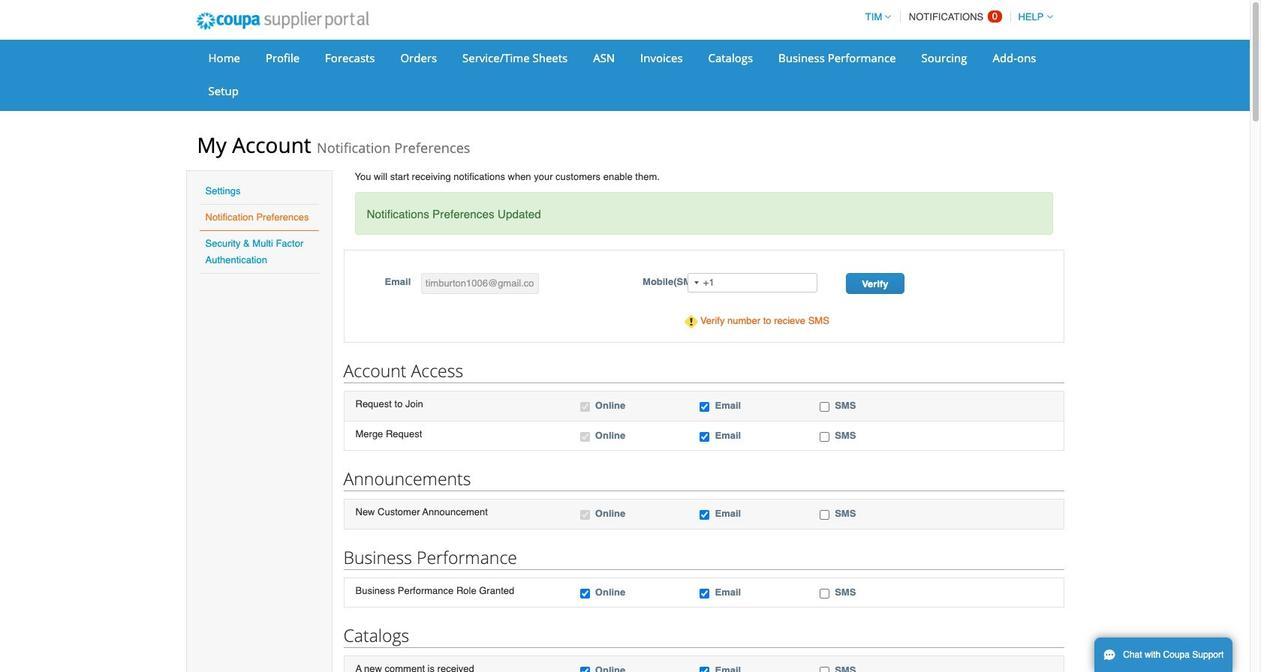 Task type: describe. For each thing, give the bounding box(es) containing it.
Telephone country code field
[[688, 274, 703, 292]]

coupa supplier portal image
[[186, 2, 379, 40]]



Task type: locate. For each thing, give the bounding box(es) containing it.
None checkbox
[[580, 403, 590, 412], [700, 403, 710, 412], [820, 432, 830, 442], [580, 511, 590, 520], [700, 511, 710, 520], [580, 589, 590, 599], [700, 589, 710, 599], [580, 668, 590, 673], [700, 668, 710, 673], [820, 668, 830, 673], [580, 403, 590, 412], [700, 403, 710, 412], [820, 432, 830, 442], [580, 511, 590, 520], [700, 511, 710, 520], [580, 589, 590, 599], [700, 589, 710, 599], [580, 668, 590, 673], [700, 668, 710, 673], [820, 668, 830, 673]]

None checkbox
[[820, 403, 830, 412], [580, 432, 590, 442], [700, 432, 710, 442], [820, 511, 830, 520], [820, 589, 830, 599], [820, 403, 830, 412], [580, 432, 590, 442], [700, 432, 710, 442], [820, 511, 830, 520], [820, 589, 830, 599]]

+1 201-555-0123 text field
[[688, 274, 818, 293]]

telephone country code image
[[694, 282, 699, 285]]

navigation
[[859, 2, 1053, 32]]

None text field
[[421, 274, 539, 295]]



